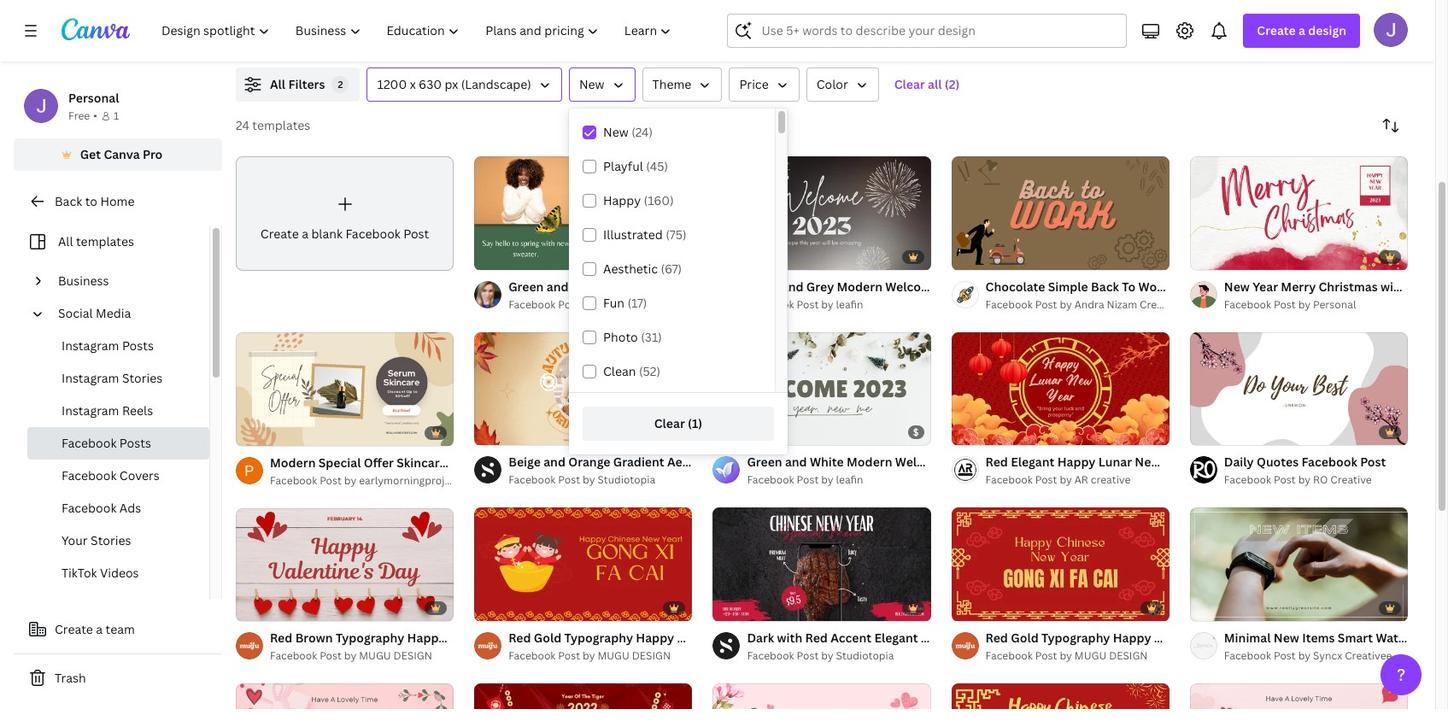 Task type: describe. For each thing, give the bounding box(es) containing it.
clear all (2) button
[[886, 68, 968, 102]]

2023 for green and white modern welcome 2023 facebook post
[[952, 454, 980, 470]]

black and grey modern welcome 2023 facebook post link
[[747, 277, 1058, 296]]

minimal
[[1224, 630, 1271, 646]]

your stories link
[[27, 525, 209, 557]]

watch
[[1376, 630, 1413, 646]]

facebook post by syncx creativee link
[[1224, 648, 1408, 665]]

green and orange spring happy new collection facebook post link
[[509, 277, 874, 296]]

dark with red accent elegant chinese new year special menu promo facebook post image
[[713, 507, 931, 622]]

0 vertical spatial back
[[55, 193, 82, 209]]

facebook post by ar creative link
[[986, 472, 1170, 489]]

faceb
[[1415, 630, 1448, 646]]

facebook post by studiotopia link for beige and orange gradient aesthetic autumn sale facebook ads image
[[509, 472, 692, 489]]

minimal new items smart watch faceb facebook post by syncx creativee
[[1224, 630, 1448, 663]]

create a design
[[1257, 22, 1347, 38]]

new inside the minimal new items smart watch faceb facebook post by syncx creativee
[[1274, 630, 1300, 646]]

instagram reels
[[62, 402, 153, 419]]

year inside red elegant happy lunar new year facebook post facebook post by ar creative
[[1164, 454, 1189, 470]]

creative inside the daily quotes facebook post facebook post by ro creative
[[1331, 473, 1372, 487]]

stories for your stories
[[91, 532, 131, 549]]

happy (160)
[[603, 192, 674, 208]]

create a design button
[[1244, 14, 1360, 48]]

instagram posts link
[[27, 330, 209, 362]]

1
[[114, 109, 119, 123]]

by inside chocolate simple back to work facebook post facebook post by andra nizam creative
[[1060, 297, 1072, 312]]

andra
[[1075, 297, 1104, 312]]

green for green and white modern welcome 2023 facebook post
[[747, 454, 782, 470]]

back to home
[[55, 193, 135, 209]]

posts for instagram posts
[[122, 338, 154, 354]]

(45)
[[646, 158, 668, 174]]

creativee
[[1345, 649, 1392, 663]]

daily quotes facebook post link
[[1224, 453, 1386, 472]]

facebook inside new year merry christmas wish facebo facebook post by personal
[[1224, 297, 1271, 312]]

$ for happy
[[675, 250, 680, 263]]

clear (1) button
[[583, 407, 774, 441]]

design
[[1308, 22, 1347, 38]]

skincare
[[397, 454, 446, 471]]

all for all filters
[[270, 76, 285, 92]]

social media link
[[51, 297, 199, 330]]

black and grey modern welcome 2023 facebook post image
[[713, 156, 931, 270]]

a for design
[[1299, 22, 1306, 38]]

red for red brown typography happy valentine's day facebook post
[[270, 630, 292, 646]]

design inside red brown typography happy valentine's day facebook post facebook post by mugu design
[[394, 649, 432, 663]]

orange
[[571, 278, 613, 295]]

home
[[100, 193, 135, 209]]

templates for all templates
[[76, 233, 134, 249]]

day
[[515, 630, 538, 646]]

back to home link
[[14, 185, 222, 219]]

new inside new year merry christmas wish facebo facebook post by personal
[[1224, 278, 1250, 295]]

playful (45)
[[603, 158, 668, 174]]

tiktok videos link
[[27, 557, 209, 590]]

create for create a design
[[1257, 22, 1296, 38]]

spring
[[616, 278, 654, 295]]

simple
[[1048, 278, 1088, 295]]

aesthetic (67)
[[603, 261, 682, 277]]

instagram for instagram posts
[[62, 338, 119, 354]]

green and white modern welcome 2023 facebook post facebook post by leafin
[[747, 454, 1068, 487]]

red elegant happy lunar new year facebook post facebook post by ar creative
[[986, 454, 1276, 487]]

1200 x 630 px (landscape) button
[[367, 68, 562, 102]]

facebook post by earlymorningproject link
[[270, 472, 460, 489]]

(17)
[[628, 295, 647, 311]]

happy inside red elegant happy lunar new year facebook post facebook post by ar creative
[[1057, 454, 1096, 470]]

all filters
[[270, 76, 325, 92]]

chocolate
[[986, 278, 1045, 295]]

free •
[[68, 109, 97, 123]]

videos
[[100, 565, 139, 581]]

Search search field
[[762, 15, 1116, 47]]

design for to
[[1109, 649, 1148, 663]]

by inside new year merry christmas wish facebo facebook post by personal
[[1298, 297, 1311, 312]]

facebook post by studiotopia for dark with red accent elegant chinese new year special menu promo facebook post image
[[747, 649, 894, 663]]

facebook post by mugu design for simple
[[986, 649, 1148, 663]]

typography
[[336, 630, 404, 646]]

trash link
[[14, 661, 222, 696]]

a for blank
[[302, 226, 308, 242]]

illustrated (75)
[[603, 226, 687, 243]]

color
[[817, 76, 848, 92]]

get canva pro
[[80, 146, 163, 162]]

by inside "green and orange spring happy new collection facebook post facebook post by projektowelove"
[[583, 297, 595, 312]]

mugu for orange
[[598, 649, 630, 663]]

to
[[1122, 278, 1136, 295]]

price button
[[729, 68, 799, 102]]

soft red typography happy valentine's day facebook post image for typography
[[236, 683, 454, 709]]

new button
[[569, 68, 635, 102]]

red for red elegant happy lunar new year facebook post
[[986, 454, 1008, 470]]

new left (24)
[[603, 124, 629, 140]]

green and white modern welcome 2023 facebook post link
[[747, 453, 1068, 472]]

posts for facebook posts
[[119, 435, 151, 451]]

leafin for grey
[[836, 297, 863, 312]]

2
[[338, 78, 343, 91]]

theme button
[[642, 68, 722, 102]]

0 vertical spatial personal
[[68, 90, 119, 106]]

soft red typography happy valentine's day facebook post image for items
[[1190, 683, 1408, 709]]

beige and orange gradient aesthetic autumn sale facebook ads image
[[474, 332, 692, 446]]

leafin for white
[[836, 473, 863, 487]]

clear all (2)
[[894, 76, 960, 92]]

trash
[[55, 670, 86, 686]]

earlymorningproject
[[359, 473, 460, 488]]

post inside the minimal new items smart watch faceb facebook post by syncx creativee
[[1274, 649, 1296, 663]]

red brown typography happy valentine's day facebook post link
[[270, 629, 625, 648]]

work
[[1139, 278, 1168, 295]]

merry
[[1281, 278, 1316, 295]]

instagram for instagram reels
[[62, 402, 119, 419]]

clear for clear all (2)
[[894, 76, 925, 92]]

modern special offer skincare product facebook post facebook post by earlymorningproject
[[270, 454, 583, 488]]

green for green and orange spring happy new collection facebook post
[[509, 278, 544, 295]]

covers
[[119, 467, 160, 484]]

aesthetic
[[603, 261, 658, 277]]

lunar
[[1099, 454, 1132, 470]]

minimal new items smart watch faceb link
[[1224, 629, 1448, 648]]

new inside red elegant happy lunar new year facebook post facebook post by ar creative
[[1135, 454, 1161, 470]]

pro
[[143, 146, 163, 162]]

2023 for black and grey modern welcome 2023 facebook post
[[942, 278, 971, 295]]

get canva pro button
[[14, 138, 222, 171]]



Task type: vqa. For each thing, say whether or not it's contained in the screenshot.


Task type: locate. For each thing, give the bounding box(es) containing it.
clear
[[894, 76, 925, 92], [654, 415, 685, 431]]

studiotopia for dark with red accent elegant chinese new year special menu promo facebook post image
[[836, 649, 894, 663]]

1 vertical spatial facebook post by studiotopia link
[[747, 648, 931, 665]]

happy inside red brown typography happy valentine's day facebook post facebook post by mugu design
[[407, 630, 445, 646]]

instagram inside instagram posts link
[[62, 338, 119, 354]]

Sort by button
[[1374, 109, 1408, 143]]

by inside green and white modern welcome 2023 facebook post facebook post by leafin
[[821, 473, 834, 487]]

happy
[[603, 192, 641, 208], [657, 278, 695, 295], [1057, 454, 1096, 470], [407, 630, 445, 646]]

create inside button
[[55, 621, 93, 637]]

personal inside new year merry christmas wish facebo facebook post by personal
[[1313, 297, 1356, 312]]

2 facebook post by leafin link from the top
[[747, 472, 931, 489]]

welcome inside green and white modern welcome 2023 facebook post facebook post by leafin
[[895, 454, 949, 470]]

by inside red elegant happy lunar new year facebook post facebook post by ar creative
[[1060, 473, 1072, 487]]

all templates link
[[24, 226, 199, 258]]

product
[[449, 454, 496, 471]]

facebook post by studiotopia link for dark with red accent elegant chinese new year special menu promo facebook post image
[[747, 648, 931, 665]]

back left to
[[1091, 278, 1119, 295]]

2 vertical spatial a
[[96, 621, 103, 637]]

create
[[1257, 22, 1296, 38], [260, 226, 299, 242], [55, 621, 93, 637]]

studiotopia up pink typography happy valentine's day facebook post image
[[836, 649, 894, 663]]

studiotopia for beige and orange gradient aesthetic autumn sale facebook ads image
[[598, 473, 656, 487]]

1 vertical spatial green
[[747, 454, 782, 470]]

2023
[[942, 278, 971, 295], [952, 454, 980, 470]]

facebook
[[346, 226, 401, 242], [789, 278, 845, 295], [973, 278, 1029, 295], [1171, 278, 1227, 295], [509, 297, 556, 312], [747, 297, 794, 312], [986, 297, 1033, 312], [1224, 297, 1271, 312], [62, 435, 117, 451], [983, 454, 1039, 470], [1192, 454, 1248, 470], [1302, 454, 1358, 470], [499, 454, 555, 471], [62, 467, 117, 484], [509, 473, 556, 487], [747, 473, 794, 487], [986, 473, 1033, 487], [1224, 473, 1271, 487], [270, 473, 317, 488], [62, 500, 117, 516], [541, 630, 597, 646], [509, 649, 556, 663], [747, 649, 794, 663], [986, 649, 1033, 663], [1224, 649, 1271, 663], [270, 649, 317, 663]]

black
[[747, 278, 779, 295]]

(67)
[[661, 261, 682, 277]]

post inside new year merry christmas wish facebo facebook post by personal
[[1274, 297, 1296, 312]]

0 vertical spatial posts
[[122, 338, 154, 354]]

1 vertical spatial all
[[58, 233, 73, 249]]

clean
[[603, 363, 636, 379]]

0 horizontal spatial templates
[[76, 233, 134, 249]]

0 horizontal spatial facebook post by studiotopia
[[509, 473, 656, 487]]

2 facebook post by mugu design from the left
[[986, 649, 1148, 663]]

by inside the daily quotes facebook post facebook post by ro creative
[[1298, 473, 1311, 487]]

creative right ro
[[1331, 473, 1372, 487]]

0 horizontal spatial facebook post by mugu design link
[[270, 648, 454, 665]]

leafin down white
[[836, 473, 863, 487]]

facebook post by mugu design link for back
[[986, 648, 1170, 665]]

modern inside green and white modern welcome 2023 facebook post facebook post by leafin
[[847, 454, 892, 470]]

all
[[270, 76, 285, 92], [58, 233, 73, 249]]

business
[[58, 273, 109, 289]]

and left white
[[785, 454, 807, 470]]

blank
[[311, 226, 343, 242]]

3 facebook post by mugu design link from the left
[[270, 648, 454, 665]]

0 vertical spatial stories
[[122, 370, 163, 386]]

facebook posts
[[62, 435, 151, 451]]

facebook post by mugu design for and
[[509, 649, 671, 663]]

instagram stories link
[[27, 362, 209, 395]]

modern for white
[[847, 454, 892, 470]]

ar
[[1075, 473, 1088, 487]]

0 vertical spatial welcome
[[885, 278, 939, 295]]

clean (52)
[[603, 363, 660, 379]]

0 vertical spatial facebook post by studiotopia
[[509, 473, 656, 487]]

facebook post by ro creative link
[[1224, 472, 1386, 489]]

1 vertical spatial a
[[302, 226, 308, 242]]

0 vertical spatial clear
[[894, 76, 925, 92]]

by
[[583, 297, 595, 312], [821, 297, 834, 312], [1060, 297, 1072, 312], [1298, 297, 1311, 312], [583, 473, 595, 487], [821, 473, 834, 487], [1060, 473, 1072, 487], [1298, 473, 1311, 487], [344, 473, 357, 488], [583, 649, 595, 663], [821, 649, 834, 663], [1060, 649, 1072, 663], [1298, 649, 1311, 663], [344, 649, 357, 663]]

3 mugu from the left
[[359, 649, 391, 663]]

modern inside the black and grey modern welcome 2023 facebook post facebook post by leafin
[[837, 278, 883, 295]]

2 filter options selected element
[[332, 76, 349, 93]]

facebook ads link
[[27, 492, 209, 525]]

soft red typography happy valentine's day facebook post image down facebook post by syncx creativee link
[[1190, 683, 1408, 709]]

christmas
[[1319, 278, 1378, 295]]

2 facebook post by mugu design link from the left
[[986, 648, 1170, 665]]

1 horizontal spatial create
[[260, 226, 299, 242]]

red elegant happy lunar new year facebook post link
[[986, 453, 1276, 472]]

1 soft red typography happy valentine's day facebook post image from the left
[[1190, 683, 1408, 709]]

0 horizontal spatial back
[[55, 193, 82, 209]]

facebook post by andra nizam creative link
[[986, 296, 1181, 313]]

2 horizontal spatial mugu
[[1075, 649, 1107, 663]]

facebook post by leafin link down white
[[747, 472, 931, 489]]

1 vertical spatial welcome
[[895, 454, 949, 470]]

2023 inside the black and grey modern welcome 2023 facebook post facebook post by leafin
[[942, 278, 971, 295]]

modern for grey
[[837, 278, 883, 295]]

0 horizontal spatial green
[[509, 278, 544, 295]]

facebook covers link
[[27, 460, 209, 492]]

(24)
[[632, 124, 653, 140]]

a inside button
[[96, 621, 103, 637]]

happy up facebook post by ar creative link
[[1057, 454, 1096, 470]]

new right the lunar in the bottom of the page
[[1135, 454, 1161, 470]]

tiktok
[[62, 565, 97, 581]]

instagram stories
[[62, 370, 163, 386]]

posts
[[122, 338, 154, 354], [119, 435, 151, 451]]

1 horizontal spatial facebook post by studiotopia
[[747, 649, 894, 663]]

and inside the black and grey modern welcome 2023 facebook post facebook post by leafin
[[782, 278, 804, 295]]

templates
[[252, 117, 310, 133], [76, 233, 134, 249]]

your
[[62, 532, 88, 549]]

clear left (1)
[[654, 415, 685, 431]]

$ down (75) in the top left of the page
[[675, 250, 680, 263]]

2023 left chocolate at top right
[[942, 278, 971, 295]]

0 horizontal spatial create
[[55, 621, 93, 637]]

1 leafin from the top
[[836, 297, 863, 312]]

1 instagram from the top
[[62, 338, 119, 354]]

1 vertical spatial $
[[913, 426, 919, 439]]

0 vertical spatial all
[[270, 76, 285, 92]]

0 horizontal spatial facebook post by mugu design
[[509, 649, 671, 663]]

all left filters
[[270, 76, 285, 92]]

2 leafin from the top
[[836, 473, 863, 487]]

price
[[739, 76, 769, 92]]

0 horizontal spatial red
[[270, 630, 292, 646]]

green inside green and white modern welcome 2023 facebook post facebook post by leafin
[[747, 454, 782, 470]]

facebook post by mugu design link
[[509, 648, 692, 665], [986, 648, 1170, 665], [270, 648, 454, 665]]

facebook inside the minimal new items smart watch faceb facebook post by syncx creativee
[[1224, 649, 1271, 663]]

1 horizontal spatial clear
[[894, 76, 925, 92]]

0 horizontal spatial facebook post by studiotopia link
[[509, 472, 692, 489]]

modern special offer skincare product facebook post image
[[236, 332, 454, 446]]

green left white
[[747, 454, 782, 470]]

1 horizontal spatial templates
[[252, 117, 310, 133]]

illustrated
[[603, 226, 663, 243]]

0 horizontal spatial year
[[1164, 454, 1189, 470]]

happy down playful
[[603, 192, 641, 208]]

new left the 'merry'
[[1224, 278, 1250, 295]]

ads
[[119, 500, 141, 516]]

instagram inside instagram stories link
[[62, 370, 119, 386]]

(160)
[[644, 192, 674, 208]]

0 vertical spatial green
[[509, 278, 544, 295]]

$ for welcome
[[913, 426, 919, 439]]

$ up green and white modern welcome 2023 facebook post link
[[913, 426, 919, 439]]

1 vertical spatial stories
[[91, 532, 131, 549]]

stories for instagram stories
[[122, 370, 163, 386]]

new inside "green and orange spring happy new collection facebook post facebook post by projektowelove"
[[698, 278, 724, 295]]

1 horizontal spatial creative
[[1331, 473, 1372, 487]]

business link
[[51, 265, 199, 297]]

instagram inside instagram reels link
[[62, 402, 119, 419]]

new inside button
[[579, 76, 605, 92]]

posts down reels
[[119, 435, 151, 451]]

red left elegant in the bottom right of the page
[[986, 454, 1008, 470]]

a
[[1299, 22, 1306, 38], [302, 226, 308, 242], [96, 621, 103, 637]]

0 horizontal spatial mugu
[[359, 649, 391, 663]]

0 vertical spatial create
[[1257, 22, 1296, 38]]

0 horizontal spatial all
[[58, 233, 73, 249]]

facebook post by personal link
[[1224, 296, 1408, 313]]

0 horizontal spatial studiotopia
[[598, 473, 656, 487]]

modern right white
[[847, 454, 892, 470]]

leafin inside green and white modern welcome 2023 facebook post facebook post by leafin
[[836, 473, 863, 487]]

social media
[[58, 305, 131, 321]]

leafin inside the black and grey modern welcome 2023 facebook post facebook post by leafin
[[836, 297, 863, 312]]

1 horizontal spatial soft red typography happy valentine's day facebook post image
[[1190, 683, 1408, 709]]

1 horizontal spatial design
[[632, 649, 671, 663]]

welcome for grey
[[885, 278, 939, 295]]

create for create a team
[[55, 621, 93, 637]]

and
[[547, 278, 569, 295], [782, 278, 804, 295], [785, 454, 807, 470]]

3 design from the left
[[394, 649, 432, 663]]

1 vertical spatial leafin
[[836, 473, 863, 487]]

new year merry christmas wish facebook post image
[[1190, 156, 1408, 270]]

630
[[419, 76, 442, 92]]

1 horizontal spatial a
[[302, 226, 308, 242]]

personal
[[68, 90, 119, 106], [1313, 297, 1356, 312]]

instagram for instagram stories
[[62, 370, 119, 386]]

2 mugu from the left
[[1075, 649, 1107, 663]]

your stories
[[62, 532, 131, 549]]

0 horizontal spatial $
[[675, 250, 680, 263]]

creative inside chocolate simple back to work facebook post facebook post by andra nizam creative
[[1140, 297, 1181, 312]]

2023 inside green and white modern welcome 2023 facebook post facebook post by leafin
[[952, 454, 980, 470]]

0 vertical spatial year
[[1253, 278, 1278, 295]]

create left design
[[1257, 22, 1296, 38]]

red elegant happy lunar new year facebook post image
[[952, 332, 1170, 446]]

templates for 24 templates
[[252, 117, 310, 133]]

create for create a blank facebook post
[[260, 226, 299, 242]]

happy down (67)
[[657, 278, 695, 295]]

fun (17)
[[603, 295, 647, 311]]

and for orange
[[547, 278, 569, 295]]

None search field
[[728, 14, 1127, 48]]

top level navigation element
[[150, 14, 687, 48]]

(75)
[[666, 226, 687, 243]]

1 horizontal spatial facebook post by mugu design
[[986, 649, 1148, 663]]

pink typography happy valentine's day facebook post image
[[713, 683, 931, 709]]

2 horizontal spatial a
[[1299, 22, 1306, 38]]

1 vertical spatial back
[[1091, 278, 1119, 295]]

(landscape)
[[461, 76, 531, 92]]

stories up reels
[[122, 370, 163, 386]]

templates right 24
[[252, 117, 310, 133]]

facebook post by leafin link down grey at the right of the page
[[747, 296, 931, 313]]

1 vertical spatial facebook post by studiotopia
[[747, 649, 894, 663]]

red brown typography happy valentine's day facebook post image
[[236, 508, 454, 622]]

create left team
[[55, 621, 93, 637]]

media
[[96, 305, 131, 321]]

stories
[[122, 370, 163, 386], [91, 532, 131, 549]]

green and orange spring happy new collection facebook post image
[[474, 156, 692, 270]]

quotes
[[1257, 454, 1299, 470]]

creative
[[1091, 473, 1131, 487]]

24
[[236, 117, 249, 133]]

ro
[[1313, 473, 1328, 487]]

leafin
[[836, 297, 863, 312], [836, 473, 863, 487]]

facebook post by studiotopia for beige and orange gradient aesthetic autumn sale facebook ads image
[[509, 473, 656, 487]]

0 horizontal spatial creative
[[1140, 297, 1181, 312]]

by inside red brown typography happy valentine's day facebook post facebook post by mugu design
[[344, 649, 357, 663]]

all templates
[[58, 233, 134, 249]]

2 vertical spatial create
[[55, 621, 93, 637]]

filters
[[288, 76, 325, 92]]

0 vertical spatial instagram
[[62, 338, 119, 354]]

back left to on the left of the page
[[55, 193, 82, 209]]

1 vertical spatial clear
[[654, 415, 685, 431]]

minimal new items smart watch facebook post image
[[1190, 507, 1408, 622]]

chocolate simple back to work facebook post image
[[952, 156, 1170, 270]]

leafin down black and grey modern welcome 2023 facebook post 'link'
[[836, 297, 863, 312]]

red left brown
[[270, 630, 292, 646]]

modern left special
[[270, 454, 316, 471]]

brown
[[295, 630, 333, 646]]

1 design from the left
[[632, 649, 671, 663]]

to
[[85, 193, 97, 209]]

and left grey at the right of the page
[[782, 278, 804, 295]]

0 vertical spatial 2023
[[942, 278, 971, 295]]

all for all templates
[[58, 233, 73, 249]]

happy left valentine's
[[407, 630, 445, 646]]

by inside modern special offer skincare product facebook post facebook post by earlymorningproject
[[344, 473, 357, 488]]

welcome inside the black and grey modern welcome 2023 facebook post facebook post by leafin
[[885, 278, 939, 295]]

modern inside modern special offer skincare product facebook post facebook post by earlymorningproject
[[270, 454, 316, 471]]

red inside red elegant happy lunar new year facebook post facebook post by ar creative
[[986, 454, 1008, 470]]

stories down the facebook ads 'link'
[[91, 532, 131, 549]]

1 horizontal spatial facebook post by mugu design link
[[509, 648, 692, 665]]

studiotopia down clear (1) button
[[598, 473, 656, 487]]

by inside the black and grey modern welcome 2023 facebook post facebook post by leafin
[[821, 297, 834, 312]]

and left orange
[[547, 278, 569, 295]]

0 vertical spatial red
[[986, 454, 1008, 470]]

mugu for back
[[1075, 649, 1107, 663]]

create left blank
[[260, 226, 299, 242]]

px
[[445, 76, 458, 92]]

all
[[928, 76, 942, 92]]

red inside red brown typography happy valentine's day facebook post facebook post by mugu design
[[270, 630, 292, 646]]

1 horizontal spatial facebook post by studiotopia link
[[747, 648, 931, 665]]

green inside "green and orange spring happy new collection facebook post facebook post by projektowelove"
[[509, 278, 544, 295]]

year right the lunar in the bottom of the page
[[1164, 454, 1189, 470]]

green left orange
[[509, 278, 544, 295]]

2 instagram from the top
[[62, 370, 119, 386]]

green and white modern welcome 2023 facebook post image
[[713, 332, 931, 446]]

by inside the minimal new items smart watch faceb facebook post by syncx creativee
[[1298, 649, 1311, 663]]

color button
[[806, 68, 879, 102]]

1 horizontal spatial all
[[270, 76, 285, 92]]

$
[[675, 250, 680, 263], [913, 426, 919, 439]]

daily quotes facebook post image
[[1190, 332, 1408, 446]]

year inside new year merry christmas wish facebo facebook post by personal
[[1253, 278, 1278, 295]]

1 vertical spatial studiotopia
[[836, 649, 894, 663]]

instagram down social media
[[62, 338, 119, 354]]

1200
[[377, 76, 407, 92]]

nizam
[[1107, 297, 1137, 312]]

post inside "create a blank facebook post" element
[[403, 226, 429, 242]]

photo
[[603, 329, 638, 345]]

a for team
[[96, 621, 103, 637]]

1 vertical spatial 2023
[[952, 454, 980, 470]]

daily quotes facebook post facebook post by ro creative
[[1224, 454, 1386, 487]]

1 vertical spatial creative
[[1331, 473, 1372, 487]]

0 vertical spatial creative
[[1140, 297, 1181, 312]]

0 vertical spatial studiotopia
[[598, 473, 656, 487]]

(52)
[[639, 363, 660, 379]]

0 horizontal spatial design
[[394, 649, 432, 663]]

a left blank
[[302, 226, 308, 242]]

1 vertical spatial posts
[[119, 435, 151, 451]]

facebook post by leafin link for white
[[747, 472, 931, 489]]

soft red typography happy valentine's day facebook post image
[[1190, 683, 1408, 709], [236, 683, 454, 709]]

new left collection
[[698, 278, 724, 295]]

modern right grey at the right of the page
[[837, 278, 883, 295]]

fun
[[603, 295, 625, 311]]

0 vertical spatial templates
[[252, 117, 310, 133]]

creative down work
[[1140, 297, 1181, 312]]

back
[[55, 193, 82, 209], [1091, 278, 1119, 295]]

mugu inside red brown typography happy valentine's day facebook post facebook post by mugu design
[[359, 649, 391, 663]]

1 horizontal spatial $
[[913, 426, 919, 439]]

0 horizontal spatial soft red typography happy valentine's day facebook post image
[[236, 683, 454, 709]]

2 soft red typography happy valentine's day facebook post image from the left
[[236, 683, 454, 709]]

create a blank facebook post
[[260, 226, 429, 242]]

new
[[579, 76, 605, 92], [603, 124, 629, 140], [698, 278, 724, 295], [1224, 278, 1250, 295], [1135, 454, 1161, 470], [1274, 630, 1300, 646]]

1 horizontal spatial studiotopia
[[836, 649, 894, 663]]

1 vertical spatial red
[[270, 630, 292, 646]]

a left team
[[96, 621, 103, 637]]

clear left all
[[894, 76, 925, 92]]

special
[[318, 454, 361, 471]]

all up business
[[58, 233, 73, 249]]

white
[[810, 454, 844, 470]]

design for spring
[[632, 649, 671, 663]]

facebook post by leafin link for grey
[[747, 296, 931, 313]]

facebook post by leafin link
[[747, 296, 931, 313], [747, 472, 931, 489]]

create a blank facebook post element
[[236, 156, 454, 271]]

studiotopia
[[598, 473, 656, 487], [836, 649, 894, 663]]

0 vertical spatial facebook post by leafin link
[[747, 296, 931, 313]]

0 horizontal spatial clear
[[654, 415, 685, 431]]

and inside "green and orange spring happy new collection facebook post facebook post by projektowelove"
[[547, 278, 569, 295]]

syncx
[[1313, 649, 1343, 663]]

a left design
[[1299, 22, 1306, 38]]

0 vertical spatial a
[[1299, 22, 1306, 38]]

instagram posts
[[62, 338, 154, 354]]

personal down new year merry christmas wish facebo "link"
[[1313, 297, 1356, 312]]

posts down social media link
[[122, 338, 154, 354]]

1 vertical spatial year
[[1164, 454, 1189, 470]]

personal up •
[[68, 90, 119, 106]]

and for grey
[[782, 278, 804, 295]]

0 vertical spatial $
[[675, 250, 680, 263]]

1 vertical spatial create
[[260, 226, 299, 242]]

1 horizontal spatial red
[[986, 454, 1008, 470]]

2 vertical spatial instagram
[[62, 402, 119, 419]]

2 design from the left
[[1109, 649, 1148, 663]]

and for white
[[785, 454, 807, 470]]

1 vertical spatial templates
[[76, 233, 134, 249]]

1 vertical spatial personal
[[1313, 297, 1356, 312]]

black and grey modern welcome 2023 facebook post facebook post by leafin
[[747, 278, 1058, 312]]

1 horizontal spatial green
[[747, 454, 782, 470]]

new left items
[[1274, 630, 1300, 646]]

2 horizontal spatial create
[[1257, 22, 1296, 38]]

0 vertical spatial leafin
[[836, 297, 863, 312]]

1 facebook post by leafin link from the top
[[747, 296, 931, 313]]

mugu
[[598, 649, 630, 663], [1075, 649, 1107, 663], [359, 649, 391, 663]]

templates down back to home
[[76, 233, 134, 249]]

1 horizontal spatial back
[[1091, 278, 1119, 295]]

create inside 'dropdown button'
[[1257, 22, 1296, 38]]

1 facebook post by mugu design from the left
[[509, 649, 671, 663]]

2 horizontal spatial facebook post by mugu design link
[[986, 648, 1170, 665]]

1 horizontal spatial mugu
[[598, 649, 630, 663]]

instagram up instagram reels at the left bottom
[[62, 370, 119, 386]]

soft red typography happy valentine's day facebook post image down typography
[[236, 683, 454, 709]]

2023 left elegant in the bottom right of the page
[[952, 454, 980, 470]]

and inside green and white modern welcome 2023 facebook post facebook post by leafin
[[785, 454, 807, 470]]

1 vertical spatial instagram
[[62, 370, 119, 386]]

new up new (24)
[[579, 76, 605, 92]]

instagram up facebook posts
[[62, 402, 119, 419]]

year left the 'merry'
[[1253, 278, 1278, 295]]

0 vertical spatial facebook post by studiotopia link
[[509, 472, 692, 489]]

a inside 'dropdown button'
[[1299, 22, 1306, 38]]

facebook inside 'link'
[[62, 500, 117, 516]]

instagram reels link
[[27, 395, 209, 427]]

reels
[[122, 402, 153, 419]]

1 mugu from the left
[[598, 649, 630, 663]]

1 horizontal spatial personal
[[1313, 297, 1356, 312]]

clear for clear (1)
[[654, 415, 685, 431]]

happy inside "green and orange spring happy new collection facebook post facebook post by projektowelove"
[[657, 278, 695, 295]]

3 instagram from the top
[[62, 402, 119, 419]]

1 facebook post by mugu design link from the left
[[509, 648, 692, 665]]

0 horizontal spatial a
[[96, 621, 103, 637]]

back inside chocolate simple back to work facebook post facebook post by andra nizam creative
[[1091, 278, 1119, 295]]

1 horizontal spatial year
[[1253, 278, 1278, 295]]

green
[[509, 278, 544, 295], [747, 454, 782, 470]]

jacob simon image
[[1374, 13, 1408, 47]]

red brown typography happy valentine's day facebook post facebook post by mugu design
[[270, 630, 625, 663]]

welcome for white
[[895, 454, 949, 470]]

red gold typography happy chinese new year gong xi fa cai facebook post image
[[474, 507, 692, 622], [952, 507, 1170, 622], [474, 683, 692, 709], [952, 683, 1170, 709]]

2 horizontal spatial design
[[1109, 649, 1148, 663]]

0 horizontal spatial personal
[[68, 90, 119, 106]]

1 vertical spatial facebook post by leafin link
[[747, 472, 931, 489]]

facebook post by mugu design link for orange
[[509, 648, 692, 665]]



